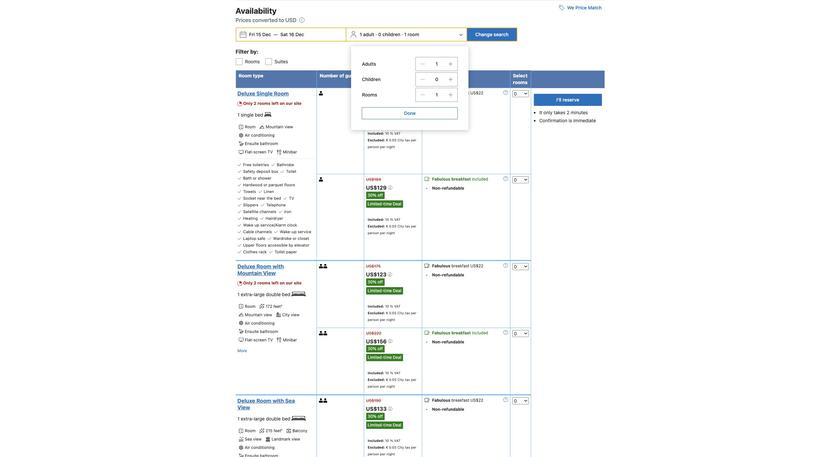 Task type: describe. For each thing, give the bounding box(es) containing it.
1 flat- from the top
[[245, 150, 254, 155]]

1 night from the top
[[387, 145, 395, 149]]

2 non-refundable from the top
[[432, 186, 465, 191]]

1 30% off from the top
[[368, 107, 383, 112]]

limited-time deal for us$129
[[368, 202, 402, 207]]

1 us$22 from the top
[[471, 91, 484, 96]]

laptop
[[243, 236, 256, 241]]

172
[[266, 304, 273, 309]]

1 off from the top
[[378, 107, 383, 112]]

1 person from the top
[[368, 145, 379, 149]]

feet² for 172 feet²
[[274, 304, 282, 309]]

today's
[[378, 73, 396, 79]]

wake
[[243, 223, 254, 228]]

1 excluded: from the top
[[368, 138, 385, 142]]

1 ensuite from the top
[[245, 141, 259, 146]]

us$113
[[366, 99, 386, 105]]

1 ensuite bathroom from the top
[[245, 141, 278, 146]]

1 fabulous breakfast us$22 from the top
[[432, 91, 484, 96]]

2 inside it only takes 2 minutes confirmation is immediate
[[567, 110, 570, 116]]

2 double from the top
[[266, 417, 281, 422]]

it only takes 2 minutes confirmation is immediate
[[540, 110, 596, 124]]

telephone
[[266, 203, 286, 208]]

4 • from the top
[[426, 340, 428, 345]]

1 deal from the top
[[393, 116, 402, 121]]

night for us$123
[[387, 318, 395, 322]]

1 vertical spatial mountain view
[[245, 313, 272, 318]]

type
[[253, 73, 264, 79]]

—
[[274, 32, 278, 37]]

channels for cable channels
[[255, 230, 272, 235]]

select
[[513, 73, 528, 79]]

the
[[267, 196, 273, 201]]

parquet
[[269, 183, 283, 188]]

2 more details on meals and payment options image from the top
[[504, 177, 508, 181]]

adults
[[362, 61, 376, 67]]

1 more details on meals and payment options image from the top
[[504, 90, 508, 95]]

1 tax from the top
[[405, 138, 410, 142]]

fabulous for deluxe room with sea view
[[432, 399, 451, 404]]

included: for us$129
[[368, 218, 384, 222]]

€ for us$123
[[386, 311, 388, 315]]

2 conditioning from the top
[[251, 321, 275, 326]]

fabulous breakfast included for us$129
[[432, 177, 489, 182]]

1 vertical spatial tv
[[289, 196, 294, 201]]

prices converted to usd
[[236, 17, 297, 23]]

fri 15 dec button
[[247, 29, 274, 41]]

bath or shower
[[243, 176, 272, 181]]

1 included: from the top
[[368, 132, 384, 136]]

us$161
[[366, 91, 381, 96]]

city for us$123
[[398, 311, 404, 315]]

1 air conditioning from the top
[[245, 133, 275, 138]]

we price match
[[568, 5, 602, 11]]

safety deposit box
[[243, 169, 279, 174]]

1 left single at the left top of the page
[[238, 112, 240, 118]]

on for deluxe single room
[[280, 101, 285, 106]]

15
[[256, 32, 261, 37]]

2 refundable from the top
[[443, 186, 465, 191]]

fri 15 dec — sat 16 dec
[[249, 32, 304, 37]]

immediate
[[574, 118, 596, 124]]

1 up your choices
[[436, 61, 438, 67]]

time for us$156
[[384, 356, 392, 361]]

box
[[272, 169, 279, 174]]

2 extra- from the top
[[241, 417, 254, 422]]

• for deluxe room with mountain view
[[426, 273, 428, 278]]

shower
[[258, 176, 272, 181]]

2 air from the top
[[245, 321, 250, 326]]

30% off. you're getting a reduced rate because this property is offering a limited-time deal.. element for us$133
[[366, 414, 385, 421]]

city for us$133
[[398, 446, 404, 450]]

1 1 extra-large double bed from the top
[[238, 292, 292, 298]]

2 breakfast from the top
[[452, 177, 471, 182]]

rooms inside 'group'
[[245, 59, 260, 65]]

it
[[540, 110, 543, 116]]

rooms inside select rooms
[[513, 80, 528, 85]]

4 breakfast from the top
[[452, 331, 471, 336]]

% for us$129
[[390, 218, 394, 222]]

filter by:
[[236, 49, 259, 55]]

1 dec from the left
[[263, 32, 271, 37]]

3 conditioning from the top
[[251, 446, 275, 451]]

10 for us$156
[[385, 372, 389, 376]]

group containing rooms
[[230, 53, 605, 65]]

1 extra- from the top
[[241, 292, 254, 298]]

limited-time deal. you're getting a reduced rate because this property has a limited-time deal running. these deals only last up to 48 hours.. element for us$129
[[366, 201, 403, 208]]

towels
[[243, 189, 256, 194]]

breakfast for deluxe room with mountain view
[[452, 264, 470, 269]]

person for us$156
[[368, 385, 379, 389]]

limited- for us$123
[[368, 289, 384, 294]]

cable channels
[[243, 230, 272, 235]]

bed up telephone
[[274, 196, 281, 201]]

single
[[257, 91, 273, 97]]

0.55 for us$133
[[389, 446, 397, 450]]

more link
[[238, 348, 247, 355]]

0 vertical spatial mountain view
[[266, 125, 293, 130]]

excluded: for us$129
[[368, 224, 385, 229]]

1 adult · 0 children · 1 room
[[360, 32, 420, 37]]

toilet paper
[[275, 250, 297, 255]]

€ 0.55 city tax per person per night for us$129
[[368, 224, 417, 235]]

3 air from the top
[[245, 446, 250, 451]]

1 bathroom from the top
[[260, 141, 278, 146]]

1 10 from the top
[[385, 132, 389, 136]]

number
[[320, 73, 339, 79]]

10 for us$129
[[385, 218, 389, 222]]

time for us$133
[[384, 423, 392, 428]]

deluxe room with sea view
[[238, 399, 295, 411]]

breakfast for deluxe single room
[[452, 91, 470, 96]]

landmark view
[[272, 437, 300, 442]]

children
[[362, 77, 381, 82]]

• for deluxe single room
[[426, 100, 428, 105]]

accessible
[[268, 243, 288, 248]]

service
[[298, 230, 312, 235]]

limited- for us$156
[[368, 356, 384, 361]]

1 left room
[[405, 32, 407, 37]]

fri
[[249, 32, 255, 37]]

i'll reserve
[[557, 97, 580, 103]]

us$129
[[366, 185, 388, 191]]

0.55 for us$129
[[389, 224, 397, 229]]

vat for us$156
[[395, 372, 401, 376]]

included: 10 % vat for us$133
[[368, 439, 401, 443]]

1 conditioning from the top
[[251, 133, 275, 138]]

1 large from the top
[[254, 292, 265, 298]]

refundable for deluxe room with mountain view
[[443, 273, 465, 278]]

heating
[[243, 216, 258, 221]]

room type
[[239, 73, 264, 79]]

1 time from the top
[[384, 116, 392, 121]]

us$175
[[366, 264, 381, 269]]

non-refundable for deluxe room with sea view
[[432, 408, 465, 413]]

fabulous breakfast us$22 for us$123
[[432, 264, 484, 269]]

vat for us$129
[[395, 218, 401, 222]]

3 more details on meals and payment options image from the top
[[504, 331, 508, 335]]

deluxe room with sea view link
[[238, 398, 313, 412]]

1 limited- from the top
[[368, 116, 384, 121]]

feet² for 215 feet²
[[274, 429, 283, 434]]

non- for deluxe single room
[[432, 100, 443, 105]]

bed up 215 feet²
[[282, 417, 291, 422]]

1 30% from the top
[[368, 107, 377, 112]]

bathrobe
[[277, 162, 294, 167]]

2 screen from the top
[[254, 338, 267, 343]]

more
[[238, 349, 247, 354]]

tax for us$129
[[405, 224, 410, 229]]

bed left bed image at the top
[[255, 112, 263, 118]]

4 refundable from the top
[[443, 340, 465, 345]]

hardwood or parquet floors
[[243, 183, 295, 188]]

service/alarm
[[261, 223, 286, 228]]

availability
[[236, 6, 277, 16]]

match
[[588, 5, 602, 11]]

non-refundable for deluxe room with mountain view
[[432, 273, 465, 278]]

left for with
[[272, 281, 279, 286]]

4 non- from the top
[[432, 340, 443, 345]]

fabulous breakfast us$22 for us$133
[[432, 399, 484, 404]]

limited-time deal. you're getting a reduced rate because this property has a limited-time deal running. these deals only last up to 48 hours.. element for us$133
[[366, 422, 403, 430]]

wake-
[[280, 230, 292, 235]]

us$123
[[366, 272, 388, 278]]

elevator
[[295, 243, 310, 248]]

1 limited-time deal from the top
[[368, 116, 402, 121]]

2 flat-screen tv from the top
[[245, 338, 273, 343]]

2 for deluxe room with mountain view
[[254, 281, 257, 286]]

€ 0.55 city tax per person per night for us$133
[[368, 446, 417, 457]]

only 2 rooms left on our site for single
[[243, 101, 302, 106]]

0 vertical spatial tv
[[268, 150, 273, 155]]

done button
[[362, 108, 458, 120]]

select rooms
[[513, 73, 528, 85]]

1 limited-time deal. you're getting a reduced rate because this property has a limited-time deal running. these deals only last up to 48 hours.. element from the top
[[366, 115, 403, 122]]

clothes
[[243, 250, 258, 255]]

sat
[[281, 32, 288, 37]]

30% for us$129
[[368, 193, 377, 198]]

2 minibar from the top
[[283, 338, 297, 343]]

2 • from the top
[[426, 186, 428, 191]]

€ 0.55 city tax per person per night for us$156
[[368, 378, 417, 389]]

tax for us$156
[[405, 378, 410, 382]]

deluxe for deluxe single room
[[238, 91, 255, 97]]

limited-time deal for us$133
[[368, 423, 402, 428]]

1 down deluxe room with sea view
[[238, 417, 240, 422]]

change search button
[[468, 28, 517, 41]]

up for wake
[[255, 223, 259, 228]]

by
[[289, 243, 294, 248]]

deluxe single room
[[238, 91, 289, 97]]

refundable for deluxe room with sea view
[[443, 408, 465, 413]]

1 horizontal spatial rooms
[[362, 92, 378, 98]]

1 € from the top
[[386, 138, 388, 142]]

€ for us$129
[[386, 224, 388, 229]]

children
[[383, 32, 401, 37]]

or for shower
[[253, 176, 257, 181]]

single
[[241, 112, 254, 118]]

us$190
[[366, 399, 381, 404]]

with for deluxe room with mountain view
[[273, 264, 284, 270]]

deluxe room with mountain view link
[[238, 263, 313, 277]]

1 single bed
[[238, 112, 265, 118]]

toilet for toilet paper
[[275, 250, 285, 255]]

2 ensuite bathroom from the top
[[245, 329, 278, 335]]

view for deluxe room with mountain view
[[263, 271, 276, 277]]

closet
[[298, 236, 309, 241]]

1 vertical spatial sea
[[245, 437, 252, 442]]

breakfast for deluxe room with sea view
[[452, 399, 470, 404]]

• for deluxe room with sea view
[[426, 408, 428, 413]]

1 · from the left
[[376, 32, 377, 37]]

paper
[[286, 250, 297, 255]]

night for us$133
[[387, 453, 395, 457]]

night for us$129
[[387, 231, 395, 235]]

deal for us$129
[[393, 202, 402, 207]]

1 vertical spatial 0
[[436, 77, 439, 82]]

i'll reserve button
[[534, 94, 602, 106]]

1 % from the top
[[390, 132, 394, 136]]

1 double from the top
[[266, 292, 281, 298]]

172 feet²
[[266, 304, 282, 309]]

215 feet²
[[266, 429, 283, 434]]

with for deluxe room with sea view
[[273, 399, 284, 405]]

today's price
[[378, 73, 409, 79]]

30% off for us$133
[[368, 415, 383, 420]]

2 for deluxe single room
[[254, 101, 257, 106]]

socket near the bed
[[243, 196, 281, 201]]

or for parquet
[[264, 183, 268, 188]]

room inside deluxe room with sea view
[[257, 399, 272, 405]]

1 included: 10 % vat from the top
[[368, 132, 401, 136]]

done
[[404, 111, 416, 116]]

2 non- from the top
[[432, 186, 443, 191]]

balcony
[[293, 429, 308, 434]]



Task type: locate. For each thing, give the bounding box(es) containing it.
deluxe inside deluxe room with sea view
[[238, 399, 255, 405]]

bed up 172 feet²
[[282, 292, 291, 298]]

site for deluxe single room
[[294, 101, 302, 106]]

converted
[[253, 17, 278, 23]]

1 horizontal spatial floors
[[285, 183, 295, 188]]

2 € 0.55 city tax per person per night from the top
[[368, 224, 417, 235]]

rooms for room
[[258, 101, 271, 106]]

channels up hairdryer at the top
[[260, 209, 277, 214]]

limited-time deal. you're getting a reduced rate because this property has a limited-time deal running. these deals only last up to 48 hours.. element down us$129
[[366, 201, 403, 208]]

hardwood
[[243, 183, 263, 188]]

linen
[[264, 189, 274, 194]]

1 vertical spatial left
[[272, 281, 279, 286]]

1 refundable from the top
[[443, 100, 465, 105]]

city view
[[282, 313, 300, 318]]

upper
[[243, 243, 255, 248]]

occupancy image for included:
[[319, 265, 324, 269]]

upper floors accessible by elevator
[[243, 243, 310, 248]]

limited-time deal for us$156
[[368, 356, 402, 361]]

0 vertical spatial channels
[[260, 209, 277, 214]]

limited-time deal. you're getting a reduced rate because this property has a limited-time deal running. these deals only last up to 48 hours.. element down us$113
[[366, 115, 403, 122]]

time down the us$133
[[384, 423, 392, 428]]

only for deluxe single room
[[243, 101, 253, 106]]

deposit
[[256, 169, 271, 174]]

3 person from the top
[[368, 318, 379, 322]]

2 night from the top
[[387, 231, 395, 235]]

limited-time deal down us$123
[[368, 289, 402, 294]]

included: down the us$133
[[368, 439, 384, 443]]

30% off. you're getting a reduced rate because this property is offering a limited-time deal.. element for us$129
[[366, 192, 385, 199]]

rooms down by:
[[245, 59, 260, 65]]

air down sea view
[[245, 446, 250, 451]]

room
[[239, 73, 252, 79], [274, 91, 289, 97], [245, 125, 256, 130], [257, 264, 272, 270], [245, 304, 256, 309], [257, 399, 272, 405], [245, 429, 256, 434]]

30% off down us$113
[[368, 107, 383, 112]]

30% off. you're getting a reduced rate because this property is offering a limited-time deal.. element
[[366, 106, 385, 113], [366, 192, 385, 199], [366, 279, 385, 286], [366, 346, 385, 353], [366, 414, 385, 421]]

off down us$113
[[378, 107, 383, 112]]

30% off. you're getting a reduced rate because this property is offering a limited-time deal.. element down us$123
[[366, 279, 385, 286]]

2 vertical spatial mountain
[[245, 313, 263, 318]]

2 air conditioning from the top
[[245, 321, 275, 326]]

2 off from the top
[[378, 193, 383, 198]]

2 flat- from the top
[[245, 338, 254, 343]]

1 site from the top
[[294, 101, 302, 106]]

or up hardwood
[[253, 176, 257, 181]]

channels
[[260, 209, 277, 214], [255, 230, 272, 235]]

0 vertical spatial ensuite bathroom
[[245, 141, 278, 146]]

0 vertical spatial sea
[[285, 399, 295, 405]]

room down the rack
[[257, 264, 272, 270]]

1 horizontal spatial ·
[[402, 32, 403, 37]]

4 non-refundable from the top
[[432, 340, 465, 345]]

1 screen from the top
[[254, 150, 267, 155]]

mountain inside deluxe room with mountain view
[[238, 271, 262, 277]]

3 30% from the top
[[368, 280, 377, 285]]

only up single at the left top of the page
[[243, 101, 253, 106]]

mountain
[[266, 125, 284, 130], [238, 271, 262, 277], [245, 313, 263, 318]]

safety
[[243, 169, 255, 174]]

0 vertical spatial flat-screen tv
[[245, 150, 273, 155]]

16
[[289, 32, 294, 37]]

1 down deluxe room with mountain view
[[238, 292, 240, 298]]

refundable for deluxe single room
[[443, 100, 465, 105]]

room left "172"
[[245, 304, 256, 309]]

limited-time deal. you're getting a reduced rate because this property has a limited-time deal running. these deals only last up to 48 hours.. element down the us$156
[[366, 355, 403, 362]]

0 vertical spatial bathroom
[[260, 141, 278, 146]]

satellite channels
[[243, 209, 277, 214]]

2 with from the top
[[273, 399, 284, 405]]

2 1 extra-large double bed from the top
[[238, 417, 292, 422]]

site down "deluxe room with mountain view" link
[[294, 281, 302, 286]]

our
[[286, 101, 293, 106], [286, 281, 293, 286]]

channels for satellite channels
[[260, 209, 277, 214]]

air down single at the left top of the page
[[245, 133, 250, 138]]

1 vertical spatial up
[[292, 230, 297, 235]]

3 limited-time deal. you're getting a reduced rate because this property has a limited-time deal running. these deals only last up to 48 hours.. element from the top
[[366, 288, 403, 295]]

2 fabulous from the top
[[432, 177, 451, 182]]

· right "adult"
[[376, 32, 377, 37]]

0 vertical spatial site
[[294, 101, 302, 106]]

adult
[[363, 32, 375, 37]]

2 on from the top
[[280, 281, 285, 286]]

1 vertical spatial our
[[286, 281, 293, 286]]

floors
[[285, 183, 295, 188], [256, 243, 267, 248]]

1 minibar from the top
[[283, 150, 297, 155]]

2 % from the top
[[390, 218, 394, 222]]

2 limited-time deal from the top
[[368, 202, 402, 207]]

30%
[[368, 107, 377, 112], [368, 193, 377, 198], [368, 280, 377, 285], [368, 347, 377, 352], [368, 415, 377, 420]]

5 30% from the top
[[368, 415, 377, 420]]

deluxe for deluxe room with sea view
[[238, 399, 255, 405]]

sea left 'landmark'
[[245, 437, 252, 442]]

flat- up more
[[245, 338, 254, 343]]

0 inside dropdown button
[[379, 32, 382, 37]]

more details on meals and payment options image
[[504, 263, 508, 268]]

0.55
[[389, 138, 397, 142], [389, 224, 397, 229], [389, 311, 397, 315], [389, 378, 397, 382], [389, 446, 397, 450]]

minutes
[[571, 110, 588, 116]]

215
[[266, 429, 273, 434]]

air conditioning down sea view
[[245, 446, 275, 451]]

3 non-refundable from the top
[[432, 273, 465, 278]]

30% off down us$129
[[368, 193, 383, 198]]

0 vertical spatial deluxe
[[238, 91, 255, 97]]

4 fabulous from the top
[[432, 331, 451, 336]]

mountain view down "172"
[[245, 313, 272, 318]]

fabulous breakfast included
[[432, 177, 489, 182], [432, 331, 489, 336]]

4 more details on meals and payment options image from the top
[[504, 398, 508, 403]]

4 % from the top
[[390, 372, 394, 376]]

takes
[[554, 110, 566, 116]]

0 horizontal spatial ·
[[376, 32, 377, 37]]

included: 10 % vat for us$123
[[368, 305, 401, 309]]

1 vertical spatial flat-screen tv
[[245, 338, 273, 343]]

off for us$156
[[378, 347, 383, 352]]

only
[[544, 110, 553, 116]]

2 bathroom from the top
[[260, 329, 278, 335]]

with inside deluxe room with sea view
[[273, 399, 284, 405]]

0 horizontal spatial up
[[255, 223, 259, 228]]

flat-screen tv up more
[[245, 338, 273, 343]]

2 included: from the top
[[368, 218, 384, 222]]

included: for us$133
[[368, 439, 384, 443]]

our for deluxe room with mountain view
[[286, 281, 293, 286]]

5 0.55 from the top
[[389, 446, 397, 450]]

iron
[[284, 209, 292, 214]]

cable
[[243, 230, 254, 235]]

1 horizontal spatial dec
[[296, 32, 304, 37]]

us$22 for us$123
[[471, 264, 484, 269]]

refundable
[[443, 100, 465, 105], [443, 186, 465, 191], [443, 273, 465, 278], [443, 340, 465, 345], [443, 408, 465, 413]]

off down the us$133
[[378, 415, 383, 420]]

toilet down bathrobe
[[286, 169, 297, 174]]

1 horizontal spatial toilet
[[286, 169, 297, 174]]

3 deal from the top
[[393, 289, 402, 294]]

5 off from the top
[[378, 415, 383, 420]]

2 vertical spatial or
[[293, 236, 297, 241]]

0.55 for us$123
[[389, 311, 397, 315]]

clothes rack
[[243, 250, 267, 255]]

0 vertical spatial extra-
[[241, 292, 254, 298]]

or for closet
[[293, 236, 297, 241]]

only 2 rooms left on our site down "deluxe room with mountain view" link
[[243, 281, 302, 286]]

fabulous breakfast included for us$156
[[432, 331, 489, 336]]

5 time from the top
[[384, 423, 392, 428]]

2 large from the top
[[254, 417, 265, 422]]

2 30% off. you're getting a reduced rate because this property is offering a limited-time deal.. element from the top
[[366, 192, 385, 199]]

1 extra-large double bed
[[238, 292, 292, 298], [238, 417, 292, 422]]

3 limited- from the top
[[368, 289, 384, 294]]

2 dec from the left
[[296, 32, 304, 37]]

room
[[408, 32, 420, 37]]

time down us$113
[[384, 116, 392, 121]]

0 vertical spatial 1 extra-large double bed
[[238, 292, 292, 298]]

1 vertical spatial large
[[254, 417, 265, 422]]

1 € 0.55 city tax per person per night from the top
[[368, 138, 417, 149]]

included: for us$156
[[368, 372, 384, 376]]

5 fabulous from the top
[[432, 399, 451, 404]]

30% off. you're getting a reduced rate because this property is offering a limited-time deal.. element down the us$156
[[366, 346, 385, 353]]

site
[[294, 101, 302, 106], [294, 281, 302, 286]]

10 down us$123
[[385, 305, 389, 309]]

30% off for us$156
[[368, 347, 383, 352]]

excluded: for us$156
[[368, 378, 385, 382]]

3 vat from the top
[[395, 305, 401, 309]]

view inside deluxe room with sea view
[[238, 405, 250, 411]]

3 air conditioning from the top
[[245, 446, 275, 451]]

2 vertical spatial deluxe
[[238, 399, 255, 405]]

mountain view down bed image at the top
[[266, 125, 293, 130]]

0 horizontal spatial 0
[[379, 32, 382, 37]]

limited- down the us$133
[[368, 423, 384, 428]]

on down deluxe single room link
[[280, 101, 285, 106]]

2 horizontal spatial or
[[293, 236, 297, 241]]

person for us$133
[[368, 453, 379, 457]]

1 vertical spatial conditioning
[[251, 321, 275, 326]]

0 horizontal spatial or
[[253, 176, 257, 181]]

1 breakfast from the top
[[452, 91, 470, 96]]

2 included from the top
[[472, 331, 489, 336]]

time for us$129
[[384, 202, 392, 207]]

non- for deluxe room with sea view
[[432, 408, 443, 413]]

1 extra-large double bed up "172"
[[238, 292, 292, 298]]

2 vertical spatial air
[[245, 446, 250, 451]]

2 vertical spatial tv
[[268, 338, 273, 343]]

30% off down us$123
[[368, 280, 383, 285]]

ensuite bathroom down "172"
[[245, 329, 278, 335]]

4 limited-time deal. you're getting a reduced rate because this property has a limited-time deal running. these deals only last up to 48 hours.. element from the top
[[366, 355, 403, 362]]

included: up us$190
[[368, 372, 384, 376]]

1 vertical spatial double
[[266, 417, 281, 422]]

0 vertical spatial up
[[255, 223, 259, 228]]

2 vertical spatial rooms
[[258, 281, 271, 286]]

1 vertical spatial screen
[[254, 338, 267, 343]]

% for us$133
[[390, 439, 394, 443]]

hairdryer
[[266, 216, 283, 221]]

0 vertical spatial 0
[[379, 32, 382, 37]]

rooms up us$113
[[362, 92, 378, 98]]

0 vertical spatial flat-
[[245, 150, 254, 155]]

on
[[280, 101, 285, 106], [280, 281, 285, 286]]

night
[[387, 145, 395, 149], [387, 231, 395, 235], [387, 318, 395, 322], [387, 385, 395, 389], [387, 453, 395, 457]]

0 vertical spatial or
[[253, 176, 257, 181]]

1 vertical spatial extra-
[[241, 417, 254, 422]]

5 € 0.55 city tax per person per night from the top
[[368, 446, 417, 457]]

0 vertical spatial fabulous breakfast included
[[432, 177, 489, 182]]

5 30% off from the top
[[368, 415, 383, 420]]

1 vertical spatial us$22
[[471, 264, 484, 269]]

wardrobe
[[273, 236, 292, 241]]

off for us$133
[[378, 415, 383, 420]]

5 30% off. you're getting a reduced rate because this property is offering a limited-time deal.. element from the top
[[366, 414, 385, 421]]

1 horizontal spatial sea
[[285, 399, 295, 405]]

up for wake-
[[292, 230, 297, 235]]

1 vertical spatial view
[[238, 405, 250, 411]]

2 our from the top
[[286, 281, 293, 286]]

included: 10 % vat down us$129
[[368, 218, 401, 222]]

1 vertical spatial fabulous breakfast included
[[432, 331, 489, 336]]

minibar down city view
[[283, 338, 297, 343]]

2 excluded: from the top
[[368, 224, 385, 229]]

fabulous for deluxe single room
[[432, 91, 451, 96]]

1 down your choices
[[436, 92, 438, 98]]

30% off down the us$156
[[368, 347, 383, 352]]

30% for us$123
[[368, 280, 377, 285]]

2 vertical spatial 2
[[254, 281, 257, 286]]

deal for us$133
[[393, 423, 402, 428]]

flat- up free
[[245, 150, 254, 155]]

left
[[272, 101, 279, 106], [272, 281, 279, 286]]

slippers
[[243, 203, 259, 208]]

1 only 2 rooms left on our site from the top
[[243, 101, 302, 106]]

5 included: 10 % vat from the top
[[368, 439, 401, 443]]

10
[[385, 132, 389, 136], [385, 218, 389, 222], [385, 305, 389, 309], [385, 372, 389, 376], [385, 439, 389, 443]]

bed image
[[265, 113, 271, 117]]

4 30% off. you're getting a reduced rate because this property is offering a limited-time deal.. element from the top
[[366, 346, 385, 353]]

1 vertical spatial rooms
[[258, 101, 271, 106]]

room up 215
[[257, 399, 272, 405]]

sea view
[[245, 437, 262, 442]]

1 vertical spatial or
[[264, 183, 268, 188]]

3 breakfast from the top
[[452, 264, 470, 269]]

0 vertical spatial only 2 rooms left on our site
[[243, 101, 302, 106]]

room left type
[[239, 73, 252, 79]]

10 down us$129
[[385, 218, 389, 222]]

rooms
[[245, 59, 260, 65], [362, 92, 378, 98]]

on down "deluxe room with mountain view" link
[[280, 281, 285, 286]]

limited- for us$133
[[368, 423, 384, 428]]

4 30% off from the top
[[368, 347, 383, 352]]

1 vertical spatial minibar
[[283, 338, 297, 343]]

socket
[[243, 196, 256, 201]]

room up sea view
[[245, 429, 256, 434]]

0 vertical spatial only
[[243, 101, 253, 106]]

3 10 from the top
[[385, 305, 389, 309]]

2 € from the top
[[386, 224, 388, 229]]

off for us$129
[[378, 193, 383, 198]]

laptop safe
[[243, 236, 266, 241]]

with
[[273, 264, 284, 270], [273, 399, 284, 405]]

30% off. you're getting a reduced rate because this property is offering a limited-time deal.. element down us$129
[[366, 192, 385, 199]]

3 € from the top
[[386, 311, 388, 315]]

safe
[[258, 236, 266, 241]]

or down wake-up service
[[293, 236, 297, 241]]

1 flat-screen tv from the top
[[245, 150, 273, 155]]

up down the clock
[[292, 230, 297, 235]]

limited-time deal. you're getting a reduced rate because this property has a limited-time deal running. these deals only last up to 48 hours.. element for us$156
[[366, 355, 403, 362]]

our down "deluxe room with mountain view" link
[[286, 281, 293, 286]]

tax for us$123
[[405, 311, 410, 315]]

us$22 for us$133
[[471, 399, 484, 404]]

us$222
[[366, 331, 382, 336]]

2 limited- from the top
[[368, 202, 384, 207]]

0 vertical spatial view
[[263, 271, 276, 277]]

tv
[[268, 150, 273, 155], [289, 196, 294, 201], [268, 338, 273, 343]]

0 vertical spatial our
[[286, 101, 293, 106]]

% for us$123
[[390, 305, 394, 309]]

2 up the is
[[567, 110, 570, 116]]

with inside deluxe room with mountain view
[[273, 264, 284, 270]]

person for us$123
[[368, 318, 379, 322]]

1 vertical spatial bathroom
[[260, 329, 278, 335]]

deluxe for deluxe room with mountain view
[[238, 264, 255, 270]]

room inside deluxe room with mountain view
[[257, 264, 272, 270]]

fabulous for deluxe room with mountain view
[[432, 264, 451, 269]]

channels up safe
[[255, 230, 272, 235]]

bathroom up toiletries
[[260, 141, 278, 146]]

4 person from the top
[[368, 385, 379, 389]]

0 vertical spatial screen
[[254, 150, 267, 155]]

or down shower on the left of the page
[[264, 183, 268, 188]]

time for us$123
[[384, 289, 392, 294]]

30% down us$129
[[368, 193, 377, 198]]

limited-time deal. you're getting a reduced rate because this property has a limited-time deal running. these deals only last up to 48 hours.. element down us$123
[[366, 288, 403, 295]]

1 vertical spatial ensuite bathroom
[[245, 329, 278, 335]]

by:
[[251, 49, 259, 55]]

1 extra-large double bed up 215
[[238, 417, 292, 422]]

1 vertical spatial site
[[294, 281, 302, 286]]

city
[[398, 138, 404, 142], [398, 224, 404, 229], [398, 311, 404, 315], [282, 313, 290, 318], [398, 378, 404, 382], [398, 446, 404, 450]]

1 horizontal spatial view
[[263, 271, 276, 277]]

0 horizontal spatial rooms
[[245, 59, 260, 65]]

5 excluded: from the top
[[368, 446, 385, 450]]

0.55 for us$156
[[389, 378, 397, 382]]

included: for us$123
[[368, 305, 384, 309]]

3 included: from the top
[[368, 305, 384, 309]]

30% for us$156
[[368, 347, 377, 352]]

room down the 1 single bed
[[245, 125, 256, 130]]

city for us$129
[[398, 224, 404, 229]]

wake up service/alarm clock
[[243, 223, 297, 228]]

0 vertical spatial ensuite
[[245, 141, 259, 146]]

view
[[263, 271, 276, 277], [238, 405, 250, 411]]

choices
[[437, 73, 455, 79]]

2 limited-time deal. you're getting a reduced rate because this property has a limited-time deal running. these deals only last up to 48 hours.. element from the top
[[366, 201, 403, 208]]

rooms for with
[[258, 281, 271, 286]]

included: 10 % vat up the us$222
[[368, 305, 401, 309]]

1 non-refundable from the top
[[432, 100, 465, 105]]

% for us$156
[[390, 372, 394, 376]]

toilet down accessible
[[275, 250, 285, 255]]

time down us$123
[[384, 289, 392, 294]]

0 vertical spatial included
[[472, 177, 489, 182]]

4 night from the top
[[387, 385, 395, 389]]

2 ensuite from the top
[[245, 329, 259, 335]]

room inside deluxe single room link
[[274, 91, 289, 97]]

1 vertical spatial fabulous breakfast us$22
[[432, 264, 484, 269]]

only for deluxe room with mountain view
[[243, 281, 253, 286]]

0 vertical spatial floors
[[285, 183, 295, 188]]

2 vertical spatial air conditioning
[[245, 446, 275, 451]]

deal for us$156
[[393, 356, 402, 361]]

off for us$123
[[378, 280, 383, 285]]

30% for us$133
[[368, 415, 377, 420]]

toilet
[[286, 169, 297, 174], [275, 250, 285, 255]]

site for deluxe room with mountain view
[[294, 281, 302, 286]]

tax
[[405, 138, 410, 142], [405, 224, 410, 229], [405, 311, 410, 315], [405, 378, 410, 382], [405, 446, 410, 450]]

rooms down select
[[513, 80, 528, 85]]

1 0.55 from the top
[[389, 138, 397, 142]]

5 deal from the top
[[393, 423, 402, 428]]

included
[[472, 177, 489, 182], [472, 331, 489, 336]]

prices
[[236, 17, 251, 23]]

3 refundable from the top
[[443, 273, 465, 278]]

1 vertical spatial air
[[245, 321, 250, 326]]

0 vertical spatial air
[[245, 133, 250, 138]]

10 for us$123
[[385, 305, 389, 309]]

2 vertical spatial conditioning
[[251, 446, 275, 451]]

flat-
[[245, 150, 254, 155], [245, 338, 254, 343]]

1 vertical spatial 1 extra-large double bed
[[238, 417, 292, 422]]

person for us$129
[[368, 231, 379, 235]]

included: down us$129
[[368, 218, 384, 222]]

0 vertical spatial large
[[254, 292, 265, 298]]

sea inside deluxe room with sea view
[[285, 399, 295, 405]]

1 left from the top
[[272, 101, 279, 106]]

3 fabulous from the top
[[432, 264, 451, 269]]

3 off from the top
[[378, 280, 383, 285]]

air up more
[[245, 321, 250, 326]]

1 fabulous breakfast included from the top
[[432, 177, 489, 182]]

site down deluxe single room link
[[294, 101, 302, 106]]

toilet for toilet
[[286, 169, 297, 174]]

1 vertical spatial flat-
[[245, 338, 254, 343]]

view inside deluxe room with mountain view
[[263, 271, 276, 277]]

0 vertical spatial fabulous breakfast us$22
[[432, 91, 484, 96]]

more details on meals and payment options image
[[504, 90, 508, 95], [504, 177, 508, 181], [504, 331, 508, 335], [504, 398, 508, 403]]

limited- down us$113
[[368, 116, 384, 121]]

our for deluxe single room
[[286, 101, 293, 106]]

toiletries
[[253, 162, 269, 167]]

30% off down the us$133
[[368, 415, 383, 420]]

limited-time deal. you're getting a reduced rate because this property has a limited-time deal running. these deals only last up to 48 hours.. element for us$123
[[366, 288, 403, 295]]

0
[[379, 32, 382, 37], [436, 77, 439, 82]]

us$156
[[366, 339, 388, 345]]

3 night from the top
[[387, 318, 395, 322]]

0 vertical spatial rooms
[[245, 59, 260, 65]]

1 vertical spatial on
[[280, 281, 285, 286]]

conditioning
[[251, 133, 275, 138], [251, 321, 275, 326], [251, 446, 275, 451]]

view up sea view
[[238, 405, 250, 411]]

limited-time deal down us$113
[[368, 116, 402, 121]]

1 vertical spatial channels
[[255, 230, 272, 235]]

1 horizontal spatial 0
[[436, 77, 439, 82]]

rooms
[[513, 80, 528, 85], [258, 101, 271, 106], [258, 281, 271, 286]]

1 non- from the top
[[432, 100, 443, 105]]

3 0.55 from the top
[[389, 311, 397, 315]]

occupancy image
[[319, 178, 324, 182], [319, 265, 324, 269], [324, 265, 328, 269]]

occupancy image
[[319, 91, 324, 96], [319, 332, 324, 336], [324, 332, 328, 336], [319, 399, 324, 404], [324, 399, 328, 404]]

0 vertical spatial us$22
[[471, 91, 484, 96]]

change
[[476, 32, 493, 37]]

floors down safe
[[256, 243, 267, 248]]

clock
[[287, 223, 297, 228]]

1 horizontal spatial up
[[292, 230, 297, 235]]

1 vertical spatial air conditioning
[[245, 321, 275, 326]]

feet² up 'landmark'
[[274, 429, 283, 434]]

minibar up bathrobe
[[283, 150, 297, 155]]

is
[[569, 118, 573, 124]]

0 vertical spatial toilet
[[286, 169, 297, 174]]

1 air from the top
[[245, 133, 250, 138]]

fabulous
[[432, 91, 451, 96], [432, 177, 451, 182], [432, 264, 451, 269], [432, 331, 451, 336], [432, 399, 451, 404]]

excluded: for us$133
[[368, 446, 385, 450]]

deal for us$123
[[393, 289, 402, 294]]

30% off. you're getting a reduced rate because this property is offering a limited-time deal.. element for us$156
[[366, 346, 385, 353]]

1 vertical spatial included
[[472, 331, 489, 336]]

limited-time deal down us$129
[[368, 202, 402, 207]]

10 down done button
[[385, 132, 389, 136]]

0 vertical spatial 2
[[254, 101, 257, 106]]

1 vertical spatial ensuite
[[245, 329, 259, 335]]

1 30% off. you're getting a reduced rate because this property is offering a limited-time deal.. element from the top
[[366, 106, 385, 113]]

near
[[257, 196, 266, 201]]

free toiletries
[[243, 162, 269, 167]]

included: 10 % vat up us$190
[[368, 372, 401, 376]]

occupancy image for us$175
[[319, 178, 324, 182]]

deluxe inside deluxe room with mountain view
[[238, 264, 255, 270]]

1 vertical spatial only 2 rooms left on our site
[[243, 281, 302, 286]]

wake-up service
[[280, 230, 312, 235]]

1 vertical spatial 2
[[567, 110, 570, 116]]

0 vertical spatial minibar
[[283, 150, 297, 155]]

non- for deluxe room with mountain view
[[432, 273, 443, 278]]

flat-screen tv up toiletries
[[245, 150, 273, 155]]

0 vertical spatial mountain
[[266, 125, 284, 130]]

1 vertical spatial feet²
[[274, 429, 283, 434]]

included: 10 % vat for us$129
[[368, 218, 401, 222]]

on for deluxe room with mountain view
[[280, 281, 285, 286]]

0 vertical spatial conditioning
[[251, 133, 275, 138]]

limited-time deal. you're getting a reduced rate because this property has a limited-time deal running. these deals only last up to 48 hours.. element
[[366, 115, 403, 122], [366, 201, 403, 208], [366, 288, 403, 295], [366, 355, 403, 362], [366, 422, 403, 430]]

our down deluxe single room link
[[286, 101, 293, 106]]

0 horizontal spatial toilet
[[275, 250, 285, 255]]

price
[[576, 5, 587, 11]]

€ 0.55 city tax per person per night for us$123
[[368, 311, 417, 322]]

1 included from the top
[[472, 177, 489, 182]]

left down deluxe single room link
[[272, 101, 279, 106]]

group
[[230, 53, 605, 65]]

air conditioning down bed image at the top
[[245, 133, 275, 138]]

1 vat from the top
[[395, 132, 401, 136]]

sea up balcony
[[285, 399, 295, 405]]

0 horizontal spatial sea
[[245, 437, 252, 442]]

30% down us$113
[[368, 107, 377, 112]]

10 for us$133
[[385, 439, 389, 443]]

off down the us$156
[[378, 347, 383, 352]]

2 · from the left
[[402, 32, 403, 37]]

only 2 rooms left on our site for room
[[243, 281, 302, 286]]

1 left "adult"
[[360, 32, 362, 37]]

0 vertical spatial feet²
[[274, 304, 282, 309]]

we
[[568, 5, 575, 11]]

off down us$129
[[378, 193, 383, 198]]

2 vertical spatial us$22
[[471, 399, 484, 404]]

vat for us$133
[[395, 439, 401, 443]]

4 limited-time deal from the top
[[368, 356, 402, 361]]

non-
[[432, 100, 443, 105], [432, 186, 443, 191], [432, 273, 443, 278], [432, 340, 443, 345], [432, 408, 443, 413]]

0 horizontal spatial view
[[238, 405, 250, 411]]

fabulous breakfast us$22
[[432, 91, 484, 96], [432, 264, 484, 269], [432, 399, 484, 404]]

included for us$156
[[472, 331, 489, 336]]

€
[[386, 138, 388, 142], [386, 224, 388, 229], [386, 311, 388, 315], [386, 378, 388, 382], [386, 446, 388, 450]]

5 breakfast from the top
[[452, 399, 470, 404]]

suites
[[275, 59, 288, 65]]

wardrobe or closet
[[273, 236, 309, 241]]

rooms down single
[[258, 101, 271, 106]]

us$161 us$113
[[366, 91, 387, 105]]

2 feet² from the top
[[274, 429, 283, 434]]

excluded: for us$123
[[368, 311, 385, 315]]

time down us$129
[[384, 202, 392, 207]]

with up 215 feet²
[[273, 399, 284, 405]]

%
[[390, 132, 394, 136], [390, 218, 394, 222], [390, 305, 394, 309], [390, 372, 394, 376], [390, 439, 394, 443]]

included:
[[368, 132, 384, 136], [368, 218, 384, 222], [368, 305, 384, 309], [368, 372, 384, 376], [368, 439, 384, 443]]

0 vertical spatial rooms
[[513, 80, 528, 85]]

4 deal from the top
[[393, 356, 402, 361]]

5 limited-time deal. you're getting a reduced rate because this property has a limited-time deal running. these deals only last up to 48 hours.. element from the top
[[366, 422, 403, 430]]

room right single
[[274, 91, 289, 97]]

only 2 rooms left on our site down deluxe single room link
[[243, 101, 302, 106]]

0 vertical spatial with
[[273, 264, 284, 270]]

extra- down deluxe room with mountain view
[[241, 292, 254, 298]]

0 horizontal spatial floors
[[256, 243, 267, 248]]

2 deal from the top
[[393, 202, 402, 207]]

1 vertical spatial mountain
[[238, 271, 262, 277]]

1 vertical spatial only
[[243, 281, 253, 286]]

included: 10 % vat down done button
[[368, 132, 401, 136]]

4 0.55 from the top
[[389, 378, 397, 382]]



Task type: vqa. For each thing, say whether or not it's contained in the screenshot.
Search button
no



